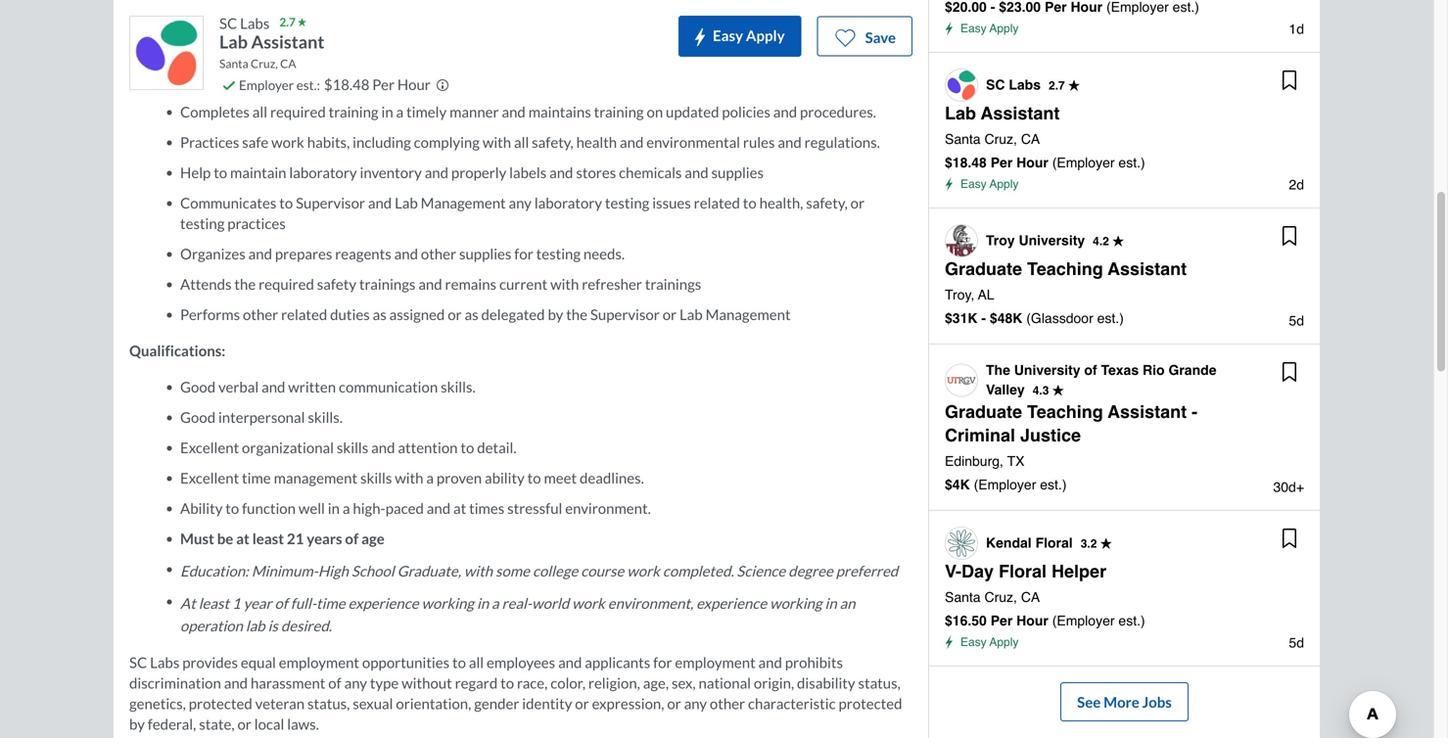 Task type: vqa. For each thing, say whether or not it's contained in the screenshot.
To get a job at DigiStream, browse currently open positions
no



Task type: locate. For each thing, give the bounding box(es) containing it.
1 5d from the top
[[1290, 313, 1305, 329]]

0 vertical spatial time
[[242, 469, 271, 487]]

1 vertical spatial university
[[1015, 362, 1081, 378]]

1 vertical spatial $18.48
[[945, 155, 987, 170]]

per up including
[[373, 76, 395, 93]]

1 horizontal spatial for
[[654, 654, 673, 672]]

status, right disability
[[859, 674, 901, 692]]

all inside "sc labs provides equal employment opportunities to all employees and applicants for employment and prohibits discrimination and harassment of any type without regard to race, color, religion, age, sex, national origin, disability status, genetics, protected veteran status, sexual orientation, gender identity or expression, or any other characteristic protected by federal, state, or local laws."
[[469, 654, 484, 672]]

rio
[[1143, 362, 1165, 378]]

laboratory down stores
[[535, 194, 603, 211]]

★ inside kendal floral 3.2 ★
[[1101, 537, 1113, 551]]

a left proven
[[427, 469, 434, 487]]

trainings down 'organizes and prepares reagents and other supplies for testing needs.'
[[359, 275, 416, 293]]

est.) inside the 'lab assistant santa cruz, ca $18.48 per hour (employer est.)'
[[1119, 155, 1146, 170]]

easy down $16.50
[[961, 636, 987, 650]]

2 teaching from the top
[[1028, 402, 1104, 422]]

a
[[567, 72, 575, 90], [396, 103, 404, 120], [427, 469, 434, 487], [343, 499, 350, 517], [492, 595, 499, 613]]

cruz,
[[251, 56, 278, 70], [985, 131, 1018, 147], [985, 590, 1018, 605]]

labs inside "sc labs provides equal employment opportunities to all employees and applicants for employment and prohibits discrimination and harassment of any type without regard to race, color, religion, age, sex, national origin, disability status, genetics, protected veteran status, sexual orientation, gender identity or expression, or any other characteristic protected by federal, state, or local laws."
[[150, 654, 180, 672]]

high-
[[353, 499, 386, 517]]

in right the est.
[[319, 72, 331, 90]]

experience down school
[[348, 595, 419, 613]]

2 graduate from the top
[[945, 402, 1023, 422]]

easy right bolt icon
[[713, 26, 744, 44]]

0 horizontal spatial sc labs logo image
[[132, 19, 201, 87]]

supplies down rules
[[712, 163, 764, 181]]

labs inside "sc labs 2.7 ★ lab assistant santa cruz, ca"
[[240, 14, 270, 32]]

in down $18.48 per hour
[[382, 103, 394, 120]]

ca inside "sc labs 2.7 ★ lab assistant santa cruz, ca"
[[280, 56, 296, 70]]

environment.t
[[650, 72, 741, 90]]

ca down lab assistant link
[[1022, 131, 1041, 147]]

habits,
[[307, 133, 350, 151]]

easy apply inside easy apply button
[[713, 26, 785, 44]]

all
[[253, 103, 268, 120], [514, 133, 529, 151], [469, 654, 484, 672]]

2 vertical spatial any
[[684, 695, 707, 713]]

a for manner
[[396, 103, 404, 120]]

0 vertical spatial ca
[[280, 56, 296, 70]]

orientation,
[[396, 695, 472, 713]]

see
[[1078, 694, 1101, 711]]

1 horizontal spatial 2.7
[[1049, 79, 1066, 93]]

2 horizontal spatial all
[[514, 133, 529, 151]]

1 vertical spatial skills
[[360, 469, 392, 487]]

0 horizontal spatial $18.48
[[324, 76, 370, 93]]

0 horizontal spatial related
[[281, 305, 327, 323]]

graduate inside graduate teaching assistant - criminal justice edinburg, tx $4k (employer est.)
[[945, 402, 1023, 422]]

assistant down sc labs 2.7 ★
[[981, 103, 1060, 123]]

required down prepares
[[259, 275, 314, 293]]

2 vertical spatial santa
[[945, 590, 981, 605]]

supervisor inside communicates to supervisor and lab management any laboratory testing issues related to health, safety, or testing practices
[[296, 194, 365, 211]]

sc labs logo image up completes
[[132, 19, 201, 87]]

sample homogenization
[[180, 12, 336, 29]]

1 horizontal spatial -
[[1192, 402, 1198, 422]]

1 performs from the top
[[180, 42, 240, 60]]

(employer inside graduate teaching assistant - criminal justice edinburg, tx $4k (employer est.)
[[974, 477, 1037, 493]]

see more jobs link
[[1061, 683, 1189, 722]]

prepares
[[275, 245, 332, 262]]

time up function
[[242, 469, 271, 487]]

0 horizontal spatial management
[[421, 194, 506, 211]]

$18.48 right :
[[324, 76, 370, 93]]

1 vertical spatial time
[[316, 595, 346, 613]]

supervisor down refresher
[[591, 305, 660, 323]]

0 vertical spatial laboratory
[[415, 42, 483, 60]]

0 vertical spatial at
[[454, 499, 467, 517]]

- right $31k
[[982, 311, 987, 326]]

kendal
[[987, 535, 1032, 551]]

0 vertical spatial all
[[253, 103, 268, 120]]

performs cleaning procedures of the laboratory as needed or requested by the lab supervisor
[[180, 42, 771, 60]]

hour down v-day floral helper link
[[1017, 613, 1049, 629]]

excellent for excellent time management skills with a proven ability to meet deadlines.
[[180, 469, 239, 487]]

lab up environment.t in the top of the page
[[681, 42, 700, 60]]

trainings right refresher
[[645, 275, 702, 293]]

supervisor
[[296, 194, 365, 211], [591, 305, 660, 323]]

all down employer
[[253, 103, 268, 120]]

graduate up al
[[945, 259, 1023, 279]]

as right duties
[[373, 305, 387, 323]]

protected down disability
[[839, 695, 903, 713]]

apply right bolt icon
[[746, 26, 785, 44]]

state,
[[199, 716, 235, 733]]

health,
[[760, 194, 804, 211]]

0 vertical spatial good
[[180, 378, 216, 396]]

★ right 3.2
[[1101, 537, 1113, 551]]

★ inside "sc labs 2.7 ★ lab assistant santa cruz, ca"
[[298, 17, 307, 27]]

full-
[[291, 595, 316, 613]]

0 vertical spatial least
[[253, 530, 284, 547]]

with up paced
[[395, 469, 424, 487]]

1 vertical spatial skills.
[[308, 408, 343, 426]]

sc labs logo image up lab assistant link
[[946, 70, 978, 101]]

1 vertical spatial testing
[[180, 214, 225, 232]]

supplies
[[712, 163, 764, 181], [459, 245, 512, 262]]

0 vertical spatial university
[[1019, 233, 1086, 248]]

0 horizontal spatial trainings
[[359, 275, 416, 293]]

0 vertical spatial lab
[[681, 42, 700, 60]]

1 trainings from the left
[[359, 275, 416, 293]]

in left the an
[[825, 595, 837, 613]]

ability
[[485, 469, 525, 487]]

university
[[1019, 233, 1086, 248], [1015, 362, 1081, 378]]

santa up $16.50
[[945, 590, 981, 605]]

rules
[[743, 133, 775, 151]]

easy apply up sc labs 2.7 ★
[[961, 22, 1019, 35]]

sc for opportunities
[[129, 654, 147, 672]]

maintains up completes all required training in a timely manner and maintains training on updated policies and procedures.
[[502, 72, 564, 90]]

2 horizontal spatial any
[[684, 695, 707, 713]]

1 horizontal spatial management
[[706, 305, 791, 323]]

1 vertical spatial any
[[344, 674, 367, 692]]

1 vertical spatial 2.7
[[1049, 79, 1066, 93]]

procedures.
[[800, 103, 877, 120]]

university inside the university of texas rio grande valley
[[1015, 362, 1081, 378]]

teaching inside graduate teaching assistant - criminal justice edinburg, tx $4k (employer est.)
[[1028, 402, 1104, 422]]

2.7 inside "sc labs 2.7 ★ lab assistant santa cruz, ca"
[[280, 15, 296, 29]]

troy university 4.2 ★
[[987, 233, 1125, 248]]

0 horizontal spatial least
[[199, 595, 229, 613]]

sc labs provides equal employment opportunities to all employees and applicants for employment and prohibits discrimination and harassment of any type without regard to race, color, religion, age, sex, national origin, disability status, genetics, protected veteran status, sexual orientation, gender identity or expression, or any other characteristic protected by federal, state, or local laws.
[[129, 654, 903, 733]]

0 horizontal spatial lab
[[246, 618, 265, 635]]

an
[[840, 595, 856, 613]]

0 vertical spatial cruz,
[[251, 56, 278, 70]]

1 vertical spatial graduate
[[945, 402, 1023, 422]]

0 horizontal spatial supervisor
[[296, 194, 365, 211]]

0 vertical spatial supplies
[[712, 163, 764, 181]]

easy apply button
[[679, 16, 802, 57]]

maintains
[[502, 72, 564, 90], [529, 103, 591, 120]]

updated
[[666, 103, 720, 120]]

(employer down helper
[[1053, 613, 1115, 629]]

maintains equipment in proper working order and maintains a clean work environment.t
[[180, 72, 741, 90]]

sc inside "sc labs 2.7 ★ lab assistant santa cruz, ca"
[[219, 14, 237, 32]]

cruz, up employer
[[251, 56, 278, 70]]

0 vertical spatial performs
[[180, 42, 240, 60]]

school
[[352, 562, 395, 580]]

1 vertical spatial (employer
[[974, 477, 1037, 493]]

lab assistant santa cruz, ca $18.48 per hour (employer est.)
[[945, 103, 1146, 170]]

graduate inside graduate teaching assistant troy, al $31k - $48k (glassdoor est.)
[[945, 259, 1023, 279]]

1d
[[1290, 21, 1305, 37]]

testing for organizes and prepares reagents and other supplies for testing needs.
[[537, 245, 581, 262]]

- inside graduate teaching assistant troy, al $31k - $48k (glassdoor est.)
[[982, 311, 987, 326]]

a left timely
[[396, 103, 404, 120]]

and right paced
[[427, 499, 451, 517]]

all up labels
[[514, 133, 529, 151]]

2 vertical spatial laboratory
[[535, 194, 603, 211]]

sc labs logo image
[[132, 19, 201, 87], [946, 70, 978, 101]]

time
[[242, 469, 271, 487], [316, 595, 346, 613]]

least
[[253, 530, 284, 547], [199, 595, 229, 613]]

hour down lab assistant link
[[1017, 155, 1049, 170]]

good verbal and written communication skills.
[[180, 378, 476, 396]]

a left real- at the left bottom of page
[[492, 595, 499, 613]]

2.7 for sc labs 2.7 ★ lab assistant santa cruz, ca
[[280, 15, 296, 29]]

0 horizontal spatial testing
[[180, 214, 225, 232]]

0 vertical spatial $18.48
[[324, 76, 370, 93]]

related right the "issues"
[[694, 194, 741, 211]]

2 good from the top
[[180, 408, 216, 426]]

1 vertical spatial supplies
[[459, 245, 512, 262]]

day
[[962, 562, 994, 582]]

0 vertical spatial teaching
[[1028, 259, 1104, 279]]

teaching for al
[[1028, 259, 1104, 279]]

training
[[329, 103, 379, 120], [594, 103, 644, 120]]

1 vertical spatial safety,
[[807, 194, 848, 211]]

0 horizontal spatial for
[[515, 245, 534, 262]]

1 horizontal spatial all
[[469, 654, 484, 672]]

★
[[298, 17, 307, 27], [1069, 79, 1081, 93], [1113, 235, 1125, 248], [1053, 384, 1065, 398], [1101, 537, 1113, 551]]

1 graduate from the top
[[945, 259, 1023, 279]]

with up properly
[[483, 133, 511, 151]]

and down inventory
[[368, 194, 392, 211]]

★ inside sc labs 2.7 ★
[[1069, 79, 1081, 93]]

1 horizontal spatial protected
[[839, 695, 903, 713]]

labs up cleaning at the left top of the page
[[240, 14, 270, 32]]

per right $16.50
[[991, 613, 1013, 629]]

per down lab assistant link
[[991, 155, 1013, 170]]

2 vertical spatial by
[[129, 716, 145, 733]]

santa
[[219, 56, 249, 70], [945, 131, 981, 147], [945, 590, 981, 605]]

graduate teaching assistant link
[[945, 259, 1187, 279]]

as left needed
[[486, 42, 500, 60]]

and up "origin,"
[[759, 654, 783, 672]]

2.7 inside sc labs 2.7 ★
[[1049, 79, 1066, 93]]

management inside communicates to supervisor and lab management any laboratory testing issues related to health, safety, or testing practices
[[421, 194, 506, 211]]

per inside the 'lab assistant santa cruz, ca $18.48 per hour (employer est.)'
[[991, 155, 1013, 170]]

testing down the chemicals at the left top of page
[[605, 194, 650, 211]]

assistant down rio
[[1108, 402, 1187, 422]]

(employer down tx at right
[[974, 477, 1037, 493]]

0 vertical spatial skills.
[[441, 378, 476, 396]]

2 horizontal spatial labs
[[1009, 77, 1041, 93]]

1 horizontal spatial sc
[[219, 14, 237, 32]]

assistant inside the 'lab assistant santa cruz, ca $18.48 per hour (employer est.)'
[[981, 103, 1060, 123]]

0 horizontal spatial safety,
[[532, 133, 574, 151]]

needs.
[[584, 245, 625, 262]]

a inside at least 1 year of full-time experience working in a real-world work environment, experience working in an operation lab is desired.
[[492, 595, 499, 613]]

identity
[[522, 695, 573, 713]]

and up assigned at the top of page
[[419, 275, 442, 293]]

bolt image
[[696, 29, 705, 46]]

est.) inside graduate teaching assistant - criminal justice edinburg, tx $4k (employer est.)
[[1041, 477, 1067, 493]]

5d for graduate teaching assistant
[[1290, 313, 1305, 329]]

1 horizontal spatial experience
[[697, 595, 767, 613]]

30d+
[[1274, 480, 1305, 495]]

type
[[370, 674, 399, 692]]

-
[[982, 311, 987, 326], [1192, 402, 1198, 422]]

0 vertical spatial 2.7
[[280, 15, 296, 29]]

0 vertical spatial graduate
[[945, 259, 1023, 279]]

and inside communicates to supervisor and lab management any laboratory testing issues related to health, safety, or testing practices
[[368, 194, 392, 211]]

5d for v-day floral helper
[[1290, 635, 1305, 651]]

related
[[694, 194, 741, 211], [281, 305, 327, 323]]

1 vertical spatial performs
[[180, 305, 240, 323]]

work right clean
[[614, 72, 647, 90]]

1 excellent from the top
[[180, 439, 239, 456]]

2 horizontal spatial testing
[[605, 194, 650, 211]]

any inside communicates to supervisor and lab management any laboratory testing issues related to health, safety, or testing practices
[[509, 194, 532, 211]]

$18.48 inside the 'lab assistant santa cruz, ca $18.48 per hour (employer est.)'
[[945, 155, 987, 170]]

v-
[[945, 562, 962, 582]]

to left health,
[[743, 194, 757, 211]]

1 vertical spatial -
[[1192, 402, 1198, 422]]

1 horizontal spatial time
[[316, 595, 346, 613]]

for up age,
[[654, 654, 673, 672]]

lab inside communicates to supervisor and lab management any laboratory testing issues related to health, safety, or testing practices
[[395, 194, 418, 211]]

testing up "organizes"
[[180, 214, 225, 232]]

at
[[180, 595, 196, 613]]

1 vertical spatial floral
[[999, 562, 1047, 582]]

1 horizontal spatial supplies
[[712, 163, 764, 181]]

texas
[[1102, 362, 1140, 378]]

trainings
[[359, 275, 416, 293], [645, 275, 702, 293]]

0 horizontal spatial protected
[[189, 695, 252, 713]]

of right harassment on the left of page
[[328, 674, 342, 692]]

teaching down troy university 4.2 ★
[[1028, 259, 1104, 279]]

1 good from the top
[[180, 378, 216, 396]]

attends
[[180, 275, 232, 293]]

laboratory down habits, in the top of the page
[[289, 163, 357, 181]]

est.) inside v-day floral helper santa cruz, ca $16.50 per hour (employer est.)
[[1119, 613, 1146, 629]]

1 vertical spatial teaching
[[1028, 402, 1104, 422]]

0 horizontal spatial other
[[243, 305, 278, 323]]

performs up maintains
[[180, 42, 240, 60]]

by inside "sc labs provides equal employment opportunities to all employees and applicants for employment and prohibits discrimination and harassment of any type without regard to race, color, religion, age, sex, national origin, disability status, genetics, protected veteran status, sexual orientation, gender identity or expression, or any other characteristic protected by federal, state, or local laws."
[[129, 716, 145, 733]]

lab left is
[[246, 618, 265, 635]]

labs
[[240, 14, 270, 32], [1009, 77, 1041, 93], [150, 654, 180, 672]]

2.7
[[280, 15, 296, 29], [1049, 79, 1066, 93]]

status, up laws.
[[308, 695, 350, 713]]

with
[[483, 133, 511, 151], [551, 275, 579, 293], [395, 469, 424, 487], [464, 562, 493, 580]]

1 horizontal spatial safety,
[[807, 194, 848, 211]]

0 vertical spatial labs
[[240, 14, 270, 32]]

1 teaching from the top
[[1028, 259, 1104, 279]]

skills.
[[441, 378, 476, 396], [308, 408, 343, 426]]

4.2
[[1093, 235, 1110, 248]]

good left interpersonal
[[180, 408, 216, 426]]

paced
[[386, 499, 424, 517]]

0 horizontal spatial labs
[[150, 654, 180, 672]]

assistant down '4.2'
[[1108, 259, 1187, 279]]

performs
[[180, 42, 240, 60], [180, 305, 240, 323]]

1 vertical spatial least
[[199, 595, 229, 613]]

sc for assistant
[[219, 14, 237, 32]]

practices
[[228, 214, 286, 232]]

0 vertical spatial management
[[421, 194, 506, 211]]

labs up lab assistant link
[[1009, 77, 1041, 93]]

2.7 up the 'lab assistant santa cruz, ca $18.48 per hour (employer est.)'
[[1049, 79, 1066, 93]]

sc inside "sc labs provides equal employment opportunities to all employees and applicants for employment and prohibits discrimination and harassment of any type without regard to race, color, religion, age, sex, national origin, disability status, genetics, protected veteran status, sexual orientation, gender identity or expression, or any other characteristic protected by federal, state, or local laws."
[[129, 654, 147, 672]]

0 vertical spatial excellent
[[180, 439, 239, 456]]

time inside at least 1 year of full-time experience working in a real-world work environment, experience working in an operation lab is desired.
[[316, 595, 346, 613]]

1 horizontal spatial related
[[694, 194, 741, 211]]

reagents
[[335, 245, 392, 262]]

performs down attends
[[180, 305, 240, 323]]

2 vertical spatial all
[[469, 654, 484, 672]]

1 vertical spatial supervisor
[[591, 305, 660, 323]]

lab inside "sc labs 2.7 ★ lab assistant santa cruz, ca"
[[219, 31, 248, 52]]

$4k
[[945, 477, 971, 493]]

of inside at least 1 year of full-time experience working in a real-world work environment, experience working in an operation lab is desired.
[[275, 595, 288, 613]]

- down 'grande'
[[1192, 402, 1198, 422]]

hour
[[398, 76, 431, 93], [1017, 155, 1049, 170], [1017, 613, 1049, 629]]

the up $18.48 per hour
[[391, 42, 412, 60]]

good for good interpersonal skills.
[[180, 408, 216, 426]]

2 protected from the left
[[839, 695, 903, 713]]

v-day floral helper santa cruz, ca $16.50 per hour (employer est.)
[[945, 562, 1146, 629]]

teaching
[[1028, 259, 1104, 279], [1028, 402, 1104, 422]]

1 vertical spatial santa
[[945, 131, 981, 147]]

2 vertical spatial ca
[[1022, 590, 1041, 605]]

degree
[[789, 562, 834, 580]]

skills
[[337, 439, 369, 456], [360, 469, 392, 487]]

of up $18.48 per hour
[[375, 42, 388, 60]]

floral inside v-day floral helper santa cruz, ca $16.50 per hour (employer est.)
[[999, 562, 1047, 582]]

0 vertical spatial (employer
[[1053, 155, 1115, 170]]

stores
[[576, 163, 616, 181]]

ca down v-day floral helper link
[[1022, 590, 1041, 605]]

equipment
[[247, 72, 317, 90]]

v-day floral helper link
[[945, 562, 1107, 582]]

at left the times
[[454, 499, 467, 517]]

0 horizontal spatial sc
[[129, 654, 147, 672]]

2 excellent from the top
[[180, 469, 239, 487]]

0 horizontal spatial laboratory
[[289, 163, 357, 181]]

$18.48
[[324, 76, 370, 93], [945, 155, 987, 170]]

university for the
[[1015, 362, 1081, 378]]

labs up "discrimination"
[[150, 654, 180, 672]]

by right 'delegated'
[[548, 305, 564, 323]]

federal,
[[148, 716, 196, 733]]

see more jobs
[[1078, 694, 1173, 711]]

any down sex,
[[684, 695, 707, 713]]

easy up sc labs 2.7 ★
[[961, 22, 987, 35]]

organizational
[[242, 439, 334, 456]]

ca inside the 'lab assistant santa cruz, ca $18.48 per hour (employer est.)'
[[1022, 131, 1041, 147]]

1 vertical spatial lab
[[246, 618, 265, 635]]

of
[[375, 42, 388, 60], [1085, 362, 1098, 378], [345, 530, 359, 547], [275, 595, 288, 613], [328, 674, 342, 692]]

★ for graduate teaching assistant
[[1113, 235, 1125, 248]]

1 experience from the left
[[348, 595, 419, 613]]

2 5d from the top
[[1290, 635, 1305, 651]]

by right requested
[[638, 42, 654, 60]]

related down safety
[[281, 305, 327, 323]]

cruz, inside the 'lab assistant santa cruz, ca $18.48 per hour (employer est.)'
[[985, 131, 1018, 147]]

some
[[496, 562, 530, 580]]

as down remains
[[465, 305, 479, 323]]

lab
[[219, 31, 248, 52], [945, 103, 977, 123], [395, 194, 418, 211], [680, 305, 703, 323]]

year
[[244, 595, 272, 613]]

graduate for criminal
[[945, 402, 1023, 422]]

2 performs from the top
[[180, 305, 240, 323]]

1 vertical spatial for
[[654, 654, 673, 672]]

1 horizontal spatial $18.48
[[945, 155, 987, 170]]

of inside "sc labs provides equal employment opportunities to all employees and applicants for employment and prohibits discrimination and harassment of any type without regard to race, color, religion, age, sex, national origin, disability status, genetics, protected veteran status, sexual orientation, gender identity or expression, or any other characteristic protected by federal, state, or local laws."
[[328, 674, 342, 692]]

to up "gender"
[[501, 674, 514, 692]]

attends the required safety trainings and remains current with refresher trainings
[[180, 275, 702, 293]]

2 vertical spatial cruz,
[[985, 590, 1018, 605]]

0 vertical spatial testing
[[605, 194, 650, 211]]

proper
[[334, 72, 378, 90]]

other down national
[[710, 695, 746, 713]]

safety
[[317, 275, 357, 293]]

teaching inside graduate teaching assistant troy, al $31k - $48k (glassdoor est.)
[[1028, 259, 1104, 279]]

save
[[866, 28, 896, 46]]

hour inside v-day floral helper santa cruz, ca $16.50 per hour (employer est.)
[[1017, 613, 1049, 629]]

training down proper
[[329, 103, 379, 120]]

labs for opportunities
[[150, 654, 180, 672]]

★ inside troy university 4.2 ★
[[1113, 235, 1125, 248]]

lab inside at least 1 year of full-time experience working in a real-world work environment, experience working in an operation lab is desired.
[[246, 618, 265, 635]]

1 horizontal spatial trainings
[[645, 275, 702, 293]]

troy university logo image
[[946, 225, 978, 257]]

sex,
[[672, 674, 696, 692]]

must be at least 21 years of age
[[180, 530, 385, 547]]

by down genetics,
[[129, 716, 145, 733]]

1 vertical spatial excellent
[[180, 469, 239, 487]]

hour inside the 'lab assistant santa cruz, ca $18.48 per hour (employer est.)'
[[1017, 155, 1049, 170]]

santa inside the 'lab assistant santa cruz, ca $18.48 per hour (employer est.)'
[[945, 131, 981, 147]]

kendal floral 3.2 ★
[[987, 535, 1113, 551]]

ca inside v-day floral helper santa cruz, ca $16.50 per hour (employer est.)
[[1022, 590, 1041, 605]]



Task type: describe. For each thing, give the bounding box(es) containing it.
environment,
[[608, 595, 694, 613]]

working down degree
[[770, 595, 823, 613]]

required for the
[[259, 275, 314, 293]]

course
[[581, 562, 624, 580]]

excellent time management skills with a proven ability to meet deadlines.
[[180, 469, 644, 487]]

0 horizontal spatial as
[[373, 305, 387, 323]]

homogenization
[[230, 12, 336, 29]]

origin,
[[754, 674, 795, 692]]

to right ability
[[226, 499, 239, 517]]

to up regard
[[453, 654, 466, 672]]

$16.50
[[945, 613, 987, 629]]

0 vertical spatial status,
[[859, 674, 901, 692]]

- inside graduate teaching assistant - criminal justice edinburg, tx $4k (employer est.)
[[1192, 402, 1198, 422]]

1 horizontal spatial lab
[[681, 42, 700, 60]]

easy apply down $16.50
[[961, 636, 1019, 650]]

easy inside easy apply button
[[713, 26, 744, 44]]

prohibits
[[785, 654, 843, 672]]

qualifications:
[[129, 342, 226, 359]]

al
[[979, 287, 995, 303]]

applicants
[[585, 654, 651, 672]]

must
[[180, 530, 214, 547]]

delegated
[[482, 305, 545, 323]]

good interpersonal skills.
[[180, 408, 343, 426]]

1 horizontal spatial least
[[253, 530, 284, 547]]

labels
[[510, 163, 547, 181]]

valley
[[987, 382, 1025, 398]]

including
[[353, 133, 411, 151]]

gender
[[474, 695, 520, 713]]

cruz, inside "sc labs 2.7 ★ lab assistant santa cruz, ca"
[[251, 56, 278, 70]]

working up timely
[[381, 72, 433, 90]]

0 vertical spatial per
[[373, 76, 395, 93]]

well
[[299, 499, 325, 517]]

duties
[[330, 305, 370, 323]]

organizes
[[180, 245, 246, 262]]

and down equal
[[224, 674, 248, 692]]

good for good verbal and written communication skills.
[[180, 378, 216, 396]]

kendal floral logo image
[[946, 528, 978, 559]]

equal
[[241, 654, 276, 672]]

and down practices
[[249, 245, 272, 262]]

1 horizontal spatial sc labs logo image
[[946, 70, 978, 101]]

the left bolt icon
[[657, 42, 678, 60]]

0 horizontal spatial skills.
[[308, 408, 343, 426]]

clean
[[578, 72, 612, 90]]

cruz, inside v-day floral helper santa cruz, ca $16.50 per hour (employer est.)
[[985, 590, 1018, 605]]

is
[[268, 618, 278, 635]]

current
[[500, 275, 548, 293]]

0 horizontal spatial time
[[242, 469, 271, 487]]

stressful
[[508, 499, 563, 517]]

a for paced
[[343, 499, 350, 517]]

to left meet
[[528, 469, 541, 487]]

assistant inside "sc labs 2.7 ★ lab assistant santa cruz, ca"
[[251, 31, 325, 52]]

1 horizontal spatial at
[[454, 499, 467, 517]]

0 vertical spatial safety,
[[532, 133, 574, 151]]

employees
[[487, 654, 556, 672]]

per inside v-day floral helper santa cruz, ca $16.50 per hour (employer est.)
[[991, 613, 1013, 629]]

other inside "sc labs provides equal employment opportunities to all employees and applicants for employment and prohibits discrimination and harassment of any type without regard to race, color, religion, age, sex, national origin, disability status, genetics, protected veteran status, sexual orientation, gender identity or expression, or any other characteristic protected by federal, state, or local laws."
[[710, 695, 746, 713]]

help to maintain laboratory inventory and properly labels and stores chemicals and supplies
[[180, 163, 764, 181]]

excellent for excellent organizational skills and attention to detail.
[[180, 439, 239, 456]]

(employer inside the 'lab assistant santa cruz, ca $18.48 per hour (employer est.)'
[[1053, 155, 1115, 170]]

operation
[[180, 618, 243, 635]]

required for all
[[270, 103, 326, 120]]

maintains
[[180, 72, 244, 90]]

with right the current
[[551, 275, 579, 293]]

regulations.
[[805, 133, 881, 151]]

0 vertical spatial hour
[[398, 76, 431, 93]]

graduate,
[[397, 562, 461, 580]]

and up color,
[[558, 654, 582, 672]]

santa inside "sc labs 2.7 ★ lab assistant santa cruz, ca"
[[219, 56, 249, 70]]

all for qualifications:
[[469, 654, 484, 672]]

assistant inside graduate teaching assistant troy, al $31k - $48k (glassdoor est.)
[[1108, 259, 1187, 279]]

easy up troy university logo
[[961, 177, 987, 191]]

★ for lab assistant
[[1069, 79, 1081, 93]]

2 employment from the left
[[675, 654, 756, 672]]

1 horizontal spatial supervisor
[[591, 305, 660, 323]]

and up practices safe work habits, including complying with all safety, health and environmental rules and regulations.
[[502, 103, 526, 120]]

apply up troy
[[990, 177, 1019, 191]]

santa inside v-day floral helper santa cruz, ca $16.50 per hour (employer est.)
[[945, 590, 981, 605]]

0 vertical spatial by
[[638, 42, 654, 60]]

and down complying
[[425, 163, 449, 181]]

graduate teaching assistant - criminal justice edinburg, tx $4k (employer est.)
[[945, 402, 1198, 493]]

0 vertical spatial floral
[[1036, 535, 1073, 551]]

the university of texas rio grande valley logo image
[[946, 365, 978, 396]]

2.7 for sc labs 2.7 ★
[[1049, 79, 1066, 93]]

issues
[[653, 194, 691, 211]]

and up 'excellent time management skills with a proven ability to meet deadlines.'
[[371, 439, 395, 456]]

0 horizontal spatial all
[[253, 103, 268, 120]]

2 horizontal spatial sc
[[987, 77, 1006, 93]]

in right well
[[328, 499, 340, 517]]

the down refresher
[[566, 305, 588, 323]]

1 horizontal spatial laboratory
[[415, 42, 483, 60]]

and right policies
[[774, 103, 798, 120]]

preferred
[[836, 562, 899, 580]]

1 training from the left
[[329, 103, 379, 120]]

21
[[287, 530, 304, 547]]

manner
[[450, 103, 499, 120]]

environmental
[[647, 133, 741, 151]]

2 experience from the left
[[697, 595, 767, 613]]

graduate for al
[[945, 259, 1023, 279]]

for inside "sc labs provides equal employment opportunities to all employees and applicants for employment and prohibits discrimination and harassment of any type without regard to race, color, religion, age, sex, national origin, disability status, genetics, protected veteran status, sexual orientation, gender identity or expression, or any other characteristic protected by federal, state, or local laws."
[[654, 654, 673, 672]]

attention
[[398, 439, 458, 456]]

$31k
[[945, 311, 978, 326]]

and up interpersonal
[[262, 378, 286, 396]]

least inside at least 1 year of full-time experience working in a real-world work environment, experience working in an operation lab is desired.
[[199, 595, 229, 613]]

helper
[[1052, 562, 1107, 582]]

0 vertical spatial for
[[515, 245, 534, 262]]

all for maintains equipment in proper working order and maintains a clean work environment.t
[[514, 133, 529, 151]]

characteristic
[[748, 695, 836, 713]]

troy
[[987, 233, 1016, 248]]

veteran
[[255, 695, 305, 713]]

est.
[[297, 77, 317, 93]]

$18.48 per hour
[[324, 76, 431, 93]]

teaching for criminal
[[1028, 402, 1104, 422]]

high
[[318, 562, 349, 580]]

1 horizontal spatial skills.
[[441, 378, 476, 396]]

the university of texas rio grande valley
[[987, 362, 1217, 398]]

to left detail.
[[461, 439, 475, 456]]

remains
[[445, 275, 497, 293]]

to up practices
[[279, 194, 293, 211]]

safety, inside communicates to supervisor and lab management any laboratory testing issues related to health, safety, or testing practices
[[807, 194, 848, 211]]

apply down v-day floral helper santa cruz, ca $16.50 per hour (employer est.)
[[990, 636, 1019, 650]]

the right attends
[[235, 275, 256, 293]]

1 vertical spatial at
[[236, 530, 250, 547]]

times
[[469, 499, 505, 517]]

performs for performs cleaning procedures of the laboratory as needed or requested by the lab supervisor
[[180, 42, 240, 60]]

$48k
[[990, 311, 1023, 326]]

apply up sc labs 2.7 ★
[[990, 22, 1019, 35]]

of inside the university of texas rio grande valley
[[1085, 362, 1098, 378]]

communicates to supervisor and lab management any laboratory testing issues related to health, safety, or testing practices
[[180, 194, 865, 232]]

verbal
[[218, 378, 259, 396]]

work right safe
[[272, 133, 305, 151]]

in left real- at the left bottom of page
[[477, 595, 489, 613]]

policies
[[722, 103, 771, 120]]

2 trainings from the left
[[645, 275, 702, 293]]

★ right 4.3
[[1053, 384, 1065, 398]]

on
[[647, 103, 663, 120]]

practices safe work habits, including complying with all safety, health and environmental rules and regulations.
[[180, 133, 881, 151]]

est.) inside graduate teaching assistant troy, al $31k - $48k (glassdoor est.)
[[1098, 311, 1125, 326]]

provides
[[182, 654, 238, 672]]

a for ability
[[427, 469, 434, 487]]

0 vertical spatial skills
[[337, 439, 369, 456]]

expression,
[[592, 695, 665, 713]]

work up environment,
[[627, 562, 660, 580]]

to right help
[[214, 163, 227, 181]]

age
[[362, 530, 385, 547]]

harassment
[[251, 674, 326, 692]]

1 vertical spatial labs
[[1009, 77, 1041, 93]]

completed.
[[663, 562, 734, 580]]

0 vertical spatial other
[[421, 245, 457, 262]]

0 horizontal spatial supplies
[[459, 245, 512, 262]]

lab inside the 'lab assistant santa cruz, ca $18.48 per hour (employer est.)'
[[945, 103, 977, 123]]

and down "performs cleaning procedures of the laboratory as needed or requested by the lab supervisor"
[[475, 72, 499, 90]]

0 vertical spatial maintains
[[502, 72, 564, 90]]

0 horizontal spatial status,
[[308, 695, 350, 713]]

inventory
[[360, 163, 422, 181]]

university for troy
[[1019, 233, 1086, 248]]

:
[[317, 77, 320, 93]]

performs other related duties as assigned or as delegated by the supervisor or lab management
[[180, 305, 791, 323]]

1 protected from the left
[[189, 695, 252, 713]]

of left age
[[345, 530, 359, 547]]

4.3 ★
[[1033, 384, 1065, 398]]

1
[[232, 595, 241, 613]]

complying
[[414, 133, 480, 151]]

1 vertical spatial related
[[281, 305, 327, 323]]

and right reagents on the top left of the page
[[394, 245, 418, 262]]

or inside communicates to supervisor and lab management any laboratory testing issues related to health, safety, or testing practices
[[851, 194, 865, 211]]

employer
[[239, 77, 294, 93]]

completes
[[180, 103, 250, 120]]

deadlines.
[[580, 469, 644, 487]]

work inside at least 1 year of full-time experience working in a real-world work environment, experience working in an operation lab is desired.
[[572, 595, 605, 613]]

employer est. :
[[239, 77, 320, 93]]

1 vertical spatial maintains
[[529, 103, 591, 120]]

working down graduate,
[[422, 595, 474, 613]]

laboratory inside communicates to supervisor and lab management any laboratory testing issues related to health, safety, or testing practices
[[535, 194, 603, 211]]

detail.
[[477, 439, 517, 456]]

and right labels
[[550, 163, 574, 181]]

1 vertical spatial other
[[243, 305, 278, 323]]

and right rules
[[778, 133, 802, 151]]

★ for v-day floral helper
[[1101, 537, 1113, 551]]

2 horizontal spatial as
[[486, 42, 500, 60]]

performs for performs other related duties as assigned or as delegated by the supervisor or lab management
[[180, 305, 240, 323]]

justice
[[1021, 426, 1082, 446]]

assistant inside graduate teaching assistant - criminal justice edinburg, tx $4k (employer est.)
[[1108, 402, 1187, 422]]

college
[[533, 562, 578, 580]]

with left some
[[464, 562, 493, 580]]

related inside communicates to supervisor and lab management any laboratory testing issues related to health, safety, or testing practices
[[694, 194, 741, 211]]

apply inside button
[[746, 26, 785, 44]]

maintain
[[230, 163, 287, 181]]

easy apply up troy
[[961, 177, 1019, 191]]

1 employment from the left
[[279, 654, 360, 672]]

2 training from the left
[[594, 103, 644, 120]]

a left clean
[[567, 72, 575, 90]]

labs for assistant
[[240, 14, 270, 32]]

1 horizontal spatial as
[[465, 305, 479, 323]]

1 vertical spatial management
[[706, 305, 791, 323]]

grande
[[1169, 362, 1217, 378]]

(employer inside v-day floral helper santa cruz, ca $16.50 per hour (employer est.)
[[1053, 613, 1115, 629]]

3.2
[[1081, 537, 1098, 551]]

and right health
[[620, 133, 644, 151]]

testing for communicates to supervisor and lab management any laboratory testing issues related to health, safety, or testing practices
[[605, 194, 650, 211]]

needed
[[503, 42, 550, 60]]

and down environmental
[[685, 163, 709, 181]]

1 horizontal spatial by
[[548, 305, 564, 323]]

more
[[1104, 694, 1140, 711]]

science
[[737, 562, 786, 580]]



